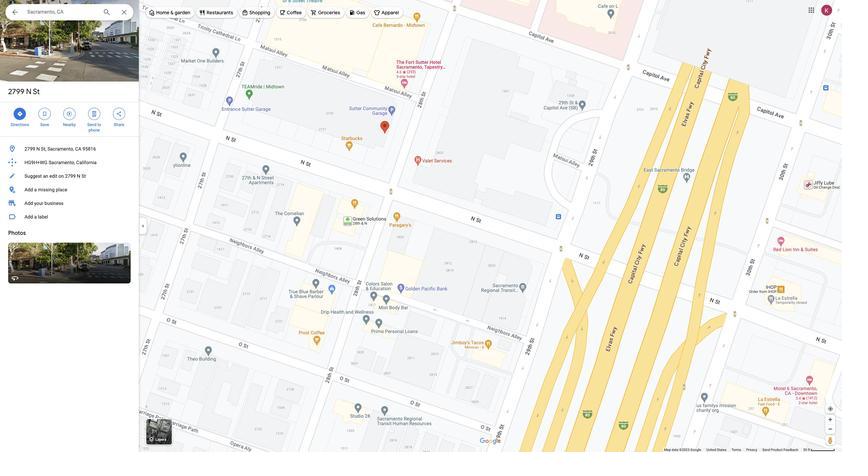 Task type: describe. For each thing, give the bounding box(es) containing it.
product
[[771, 449, 783, 452]]

2799 n st, sacramento, ca 95816 button
[[0, 142, 139, 156]]

2799 for 2799 n st, sacramento, ca 95816
[[25, 146, 35, 152]]

google maps element
[[0, 0, 843, 453]]

gas
[[357, 10, 365, 16]]

apparel
[[382, 10, 399, 16]]

collapse side panel image
[[139, 223, 147, 230]]

hg9h+wg
[[25, 160, 47, 165]]

send for send to phone
[[87, 123, 96, 127]]

n inside button
[[77, 174, 80, 179]]

actions for 2799 n st region
[[0, 102, 139, 137]]

groceries button
[[308, 4, 344, 21]]

50 ft
[[804, 449, 811, 452]]

california
[[76, 160, 97, 165]]

nearby
[[63, 123, 76, 127]]

none field inside the sacramento, ca field
[[27, 8, 97, 16]]

add a label button
[[0, 210, 139, 224]]

groceries
[[318, 10, 340, 16]]

restaurants
[[207, 10, 233, 16]]

privacy
[[747, 449, 758, 452]]

home & garden button
[[146, 4, 194, 21]]

send for send product feedback
[[763, 449, 770, 452]]

Sacramento, CA field
[[5, 4, 133, 20]]

 button
[[5, 4, 25, 22]]

zoom in image
[[828, 418, 833, 423]]

show street view coverage image
[[826, 436, 836, 446]]

0 horizontal spatial st
[[33, 87, 40, 97]]

zoom out image
[[828, 427, 833, 432]]

save
[[40, 123, 49, 127]]

data
[[672, 449, 679, 452]]

a for label
[[34, 214, 37, 220]]

n for st,
[[36, 146, 40, 152]]

 search field
[[5, 4, 133, 22]]

on
[[59, 174, 64, 179]]

add a missing place
[[25, 187, 67, 193]]

add for add a label
[[25, 214, 33, 220]]

place
[[56, 187, 67, 193]]

50
[[804, 449, 808, 452]]

an
[[43, 174, 48, 179]]

home
[[156, 10, 169, 16]]

add a missing place button
[[0, 183, 139, 197]]

photos
[[8, 230, 26, 237]]

n for st
[[26, 87, 31, 97]]

2799 for 2799 n st
[[8, 87, 24, 97]]

layers
[[155, 438, 166, 443]]

2799 n st main content
[[0, 0, 139, 453]]

edit
[[49, 174, 57, 179]]

©2023
[[680, 449, 690, 452]]

your
[[34, 201, 43, 206]]

terms button
[[732, 448, 742, 453]]

sacramento, inside hg9h+wg sacramento, california button
[[49, 160, 75, 165]]

ca
[[75, 146, 81, 152]]


[[66, 110, 73, 118]]

50 ft button
[[804, 449, 835, 452]]

privacy button
[[747, 448, 758, 453]]

show your location image
[[828, 406, 834, 413]]



Task type: vqa. For each thing, say whether or not it's contained in the screenshot.
1 hr 30 min SFO
no



Task type: locate. For each thing, give the bounding box(es) containing it.
map
[[664, 449, 671, 452]]

phone
[[89, 128, 100, 133]]

add inside 'link'
[[25, 201, 33, 206]]

0 vertical spatial n
[[26, 87, 31, 97]]

footer inside google maps 'element'
[[664, 448, 804, 453]]

a inside button
[[34, 187, 37, 193]]

shopping
[[250, 10, 271, 16]]

add left label at the left of page
[[25, 214, 33, 220]]

2799 inside button
[[65, 174, 76, 179]]

coffee button
[[277, 4, 306, 21]]

a for missing
[[34, 187, 37, 193]]

1 vertical spatial st
[[82, 174, 86, 179]]

states
[[717, 449, 727, 452]]

0 vertical spatial send
[[87, 123, 96, 127]]

95816
[[83, 146, 96, 152]]

suggest an edit on 2799 n st
[[25, 174, 86, 179]]

2799 n st
[[8, 87, 40, 97]]

0 horizontal spatial n
[[26, 87, 31, 97]]

0 vertical spatial a
[[34, 187, 37, 193]]

add down suggest in the top of the page
[[25, 187, 33, 193]]


[[116, 110, 122, 118]]

1 vertical spatial 2799
[[25, 146, 35, 152]]

apparel button
[[371, 4, 403, 21]]

n inside button
[[36, 146, 40, 152]]

0 vertical spatial 2799
[[8, 87, 24, 97]]

2 horizontal spatial 2799
[[65, 174, 76, 179]]

add for add your business
[[25, 201, 33, 206]]

2799 n st, sacramento, ca 95816
[[25, 146, 96, 152]]

0 vertical spatial sacramento,
[[47, 146, 74, 152]]

1 add from the top
[[25, 187, 33, 193]]

2 add from the top
[[25, 201, 33, 206]]

united states
[[707, 449, 727, 452]]

google
[[691, 449, 702, 452]]

add
[[25, 187, 33, 193], [25, 201, 33, 206], [25, 214, 33, 220]]

1 vertical spatial sacramento,
[[49, 160, 75, 165]]

share
[[114, 123, 124, 127]]

2 a from the top
[[34, 214, 37, 220]]

home & garden
[[156, 10, 190, 16]]

to
[[97, 123, 101, 127]]

coffee
[[287, 10, 302, 16]]

google account: kenny nguyen  
(kenny.nguyen@adept.ai) image
[[822, 5, 833, 16]]

0 vertical spatial add
[[25, 187, 33, 193]]

hg9h+wg sacramento, california
[[25, 160, 97, 165]]

add for add a missing place
[[25, 187, 33, 193]]

sacramento, inside 2799 n st, sacramento, ca 95816 button
[[47, 146, 74, 152]]

1 vertical spatial n
[[36, 146, 40, 152]]

2 vertical spatial 2799
[[65, 174, 76, 179]]

add a label
[[25, 214, 48, 220]]

1 vertical spatial add
[[25, 201, 33, 206]]

restaurants button
[[197, 4, 237, 21]]

3 add from the top
[[25, 214, 33, 220]]

1 horizontal spatial st
[[82, 174, 86, 179]]

2799 up 
[[8, 87, 24, 97]]

None field
[[27, 8, 97, 16]]

1 horizontal spatial n
[[36, 146, 40, 152]]

0 horizontal spatial 2799
[[8, 87, 24, 97]]

2799 inside button
[[25, 146, 35, 152]]

garden
[[175, 10, 190, 16]]

send to phone
[[87, 123, 101, 133]]

&
[[171, 10, 174, 16]]

1 vertical spatial a
[[34, 214, 37, 220]]

2799 left 'st,'
[[25, 146, 35, 152]]

terms
[[732, 449, 742, 452]]

a left missing
[[34, 187, 37, 193]]

united
[[707, 449, 716, 452]]

sacramento, up on
[[49, 160, 75, 165]]

send inside send to phone
[[87, 123, 96, 127]]

united states button
[[707, 448, 727, 453]]

label
[[38, 214, 48, 220]]

add left the 'your' on the left top
[[25, 201, 33, 206]]


[[17, 110, 23, 118]]

1 horizontal spatial send
[[763, 449, 770, 452]]


[[91, 110, 97, 118]]

a
[[34, 187, 37, 193], [34, 214, 37, 220]]

a left label at the left of page
[[34, 214, 37, 220]]

n
[[26, 87, 31, 97], [36, 146, 40, 152], [77, 174, 80, 179]]

shopping button
[[239, 4, 275, 21]]

st inside button
[[82, 174, 86, 179]]

gas button
[[346, 4, 369, 21]]

send inside button
[[763, 449, 770, 452]]

send product feedback button
[[763, 448, 799, 453]]

ft
[[808, 449, 811, 452]]

add inside button
[[25, 187, 33, 193]]

feedback
[[784, 449, 799, 452]]

2799
[[8, 87, 24, 97], [25, 146, 35, 152], [65, 174, 76, 179]]

hg9h+wg sacramento, california button
[[0, 156, 139, 170]]

st,
[[41, 146, 46, 152]]

send left product in the right of the page
[[763, 449, 770, 452]]

sacramento,
[[47, 146, 74, 152], [49, 160, 75, 165]]

1 horizontal spatial 2799
[[25, 146, 35, 152]]

add your business link
[[0, 197, 139, 210]]

1 vertical spatial send
[[763, 449, 770, 452]]

send
[[87, 123, 96, 127], [763, 449, 770, 452]]

2 vertical spatial n
[[77, 174, 80, 179]]

map data ©2023 google
[[664, 449, 702, 452]]

0 vertical spatial st
[[33, 87, 40, 97]]

2 horizontal spatial n
[[77, 174, 80, 179]]

add inside button
[[25, 214, 33, 220]]


[[11, 7, 19, 17]]

send product feedback
[[763, 449, 799, 452]]

missing
[[38, 187, 55, 193]]

add your business
[[25, 201, 64, 206]]

footer
[[664, 448, 804, 453]]

a inside button
[[34, 214, 37, 220]]

2799 right on
[[65, 174, 76, 179]]

st
[[33, 87, 40, 97], [82, 174, 86, 179]]

0 horizontal spatial send
[[87, 123, 96, 127]]

suggest
[[25, 174, 42, 179]]

directions
[[11, 123, 29, 127]]


[[42, 110, 48, 118]]

footer containing map data ©2023 google
[[664, 448, 804, 453]]

1 a from the top
[[34, 187, 37, 193]]

business
[[45, 201, 64, 206]]

send up phone
[[87, 123, 96, 127]]

2 vertical spatial add
[[25, 214, 33, 220]]

suggest an edit on 2799 n st button
[[0, 170, 139, 183]]

sacramento, up 'hg9h+wg sacramento, california'
[[47, 146, 74, 152]]



